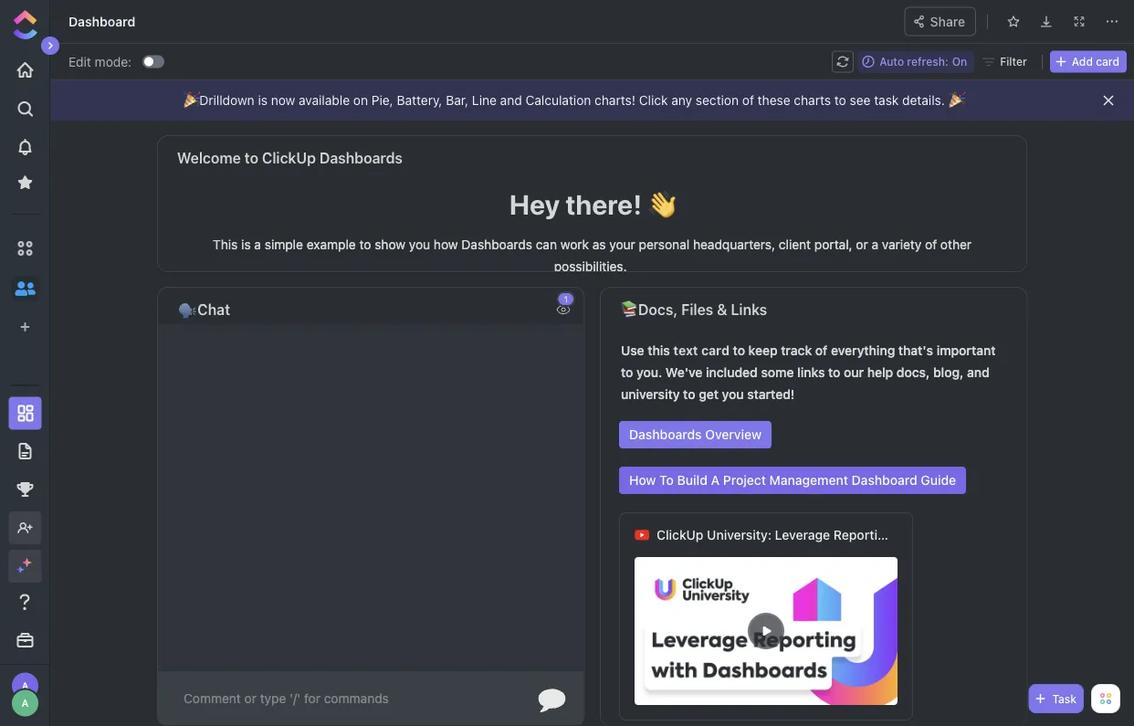 Task type: vqa. For each thing, say whether or not it's contained in the screenshot.
you.
yes



Task type: locate. For each thing, give the bounding box(es) containing it.
to left show
[[359, 237, 371, 252]]

0 vertical spatial and
[[500, 93, 522, 108]]

leverage
[[775, 527, 830, 543]]

your
[[609, 237, 636, 252]]

docs,
[[638, 301, 678, 318]]

clickup down build
[[657, 527, 704, 543]]

you inside to keep track of everything that's important to you. we've included some links to our help docs, blog, and university to get you started!
[[722, 387, 744, 402]]

and
[[500, 93, 522, 108], [967, 365, 990, 380]]

show
[[375, 237, 406, 252]]

card up included
[[701, 343, 730, 358]]

how to build a project management dashboard guide
[[629, 473, 956, 488]]

dashboards inside button
[[320, 149, 403, 167]]

help
[[867, 365, 893, 380]]

2023
[[936, 9, 965, 22]]

add
[[1072, 55, 1093, 68]]

and inside to keep track of everything that's important to you. we've included some links to our help docs, blog, and university to get you started!
[[967, 365, 990, 380]]

0 horizontal spatial and
[[500, 93, 522, 108]]

1 horizontal spatial is
[[258, 93, 268, 108]]

other
[[941, 237, 972, 252]]

0 horizontal spatial of
[[742, 93, 754, 108]]

1 a from the left
[[254, 237, 261, 252]]

user friends image
[[15, 280, 35, 297]]

🗣
[[177, 301, 194, 318]]

docs,
[[897, 365, 930, 380]]

1 🎉 from the left
[[183, 93, 196, 108]]

filter button
[[978, 51, 1035, 73]]

dashboards left can
[[462, 237, 532, 252]]

you left how
[[409, 237, 430, 252]]

clickup university: leverage reporting with dashboards link
[[657, 513, 998, 557]]

0 horizontal spatial a
[[254, 237, 261, 252]]

dashboards inside this is a simple example to show you how dashboards can work as your personal headquarters, client portal, or a variety of other possibilities.
[[462, 237, 532, 252]]

🎉 right details.
[[949, 93, 961, 108]]

of left other
[[925, 237, 937, 252]]

None text field
[[69, 10, 467, 33]]

1 horizontal spatial card
[[1096, 55, 1120, 68]]

dashboards down university
[[629, 427, 702, 442]]

🎉 left drilldown
[[183, 93, 196, 108]]

details.
[[903, 93, 945, 108]]

1 horizontal spatial you
[[722, 387, 744, 402]]

text
[[674, 343, 698, 358]]

links
[[798, 365, 825, 380]]

🎉 drilldown is now available on pie, battery, bar, line and calculation charts! click any section of these charts to see task details.  🎉 alert
[[50, 80, 1134, 121]]

hey
[[509, 188, 560, 221]]

1 horizontal spatial 🎉
[[949, 93, 961, 108]]

a
[[711, 473, 720, 488], [22, 680, 28, 691], [22, 697, 29, 709]]

0 vertical spatial is
[[258, 93, 268, 108]]

1 vertical spatial clickup
[[657, 527, 704, 543]]

clickup university: leverage reporting with dashboards
[[657, 527, 998, 543]]

2 vertical spatial of
[[816, 343, 828, 358]]

2 vertical spatial a
[[22, 697, 29, 709]]

you down included
[[722, 387, 744, 402]]

🎉
[[183, 93, 196, 108], [949, 93, 961, 108]]

as
[[593, 237, 606, 252]]

drilldown
[[199, 93, 255, 108]]

is inside alert
[[258, 93, 268, 108]]

example
[[307, 237, 356, 252]]

sparkle svg 2 image
[[17, 566, 24, 573]]

reporting
[[834, 527, 893, 543]]

this
[[213, 237, 238, 252]]

pie,
[[372, 93, 393, 108]]

or
[[856, 237, 868, 252]]

can
[[536, 237, 557, 252]]

links
[[731, 301, 767, 318]]

0 horizontal spatial 🎉
[[183, 93, 196, 108]]

dashboards overview
[[629, 427, 762, 442]]

0 horizontal spatial you
[[409, 237, 430, 252]]

now
[[271, 93, 295, 108]]

university
[[621, 387, 680, 402]]

calculation
[[526, 93, 591, 108]]

🗣 chat
[[177, 301, 230, 318]]

and down important
[[967, 365, 990, 380]]

charts
[[794, 93, 831, 108]]

🗣 chat button
[[176, 297, 543, 322]]

is right this
[[241, 237, 251, 252]]

available
[[299, 93, 350, 108]]

0 horizontal spatial clickup
[[262, 149, 316, 167]]

0 horizontal spatial card
[[701, 343, 730, 358]]

welcome to clickup dashboards
[[177, 149, 403, 167]]

dashboards down on
[[320, 149, 403, 167]]

auto
[[880, 55, 904, 68]]

edit
[[69, 54, 91, 69]]

1 vertical spatial is
[[241, 237, 251, 252]]

0 vertical spatial card
[[1096, 55, 1120, 68]]

dashboards right with
[[925, 527, 998, 543]]

a
[[254, 237, 261, 252], [872, 237, 879, 252]]

track
[[781, 343, 812, 358]]

we've
[[666, 365, 703, 380]]

at
[[968, 9, 979, 22]]

overview
[[705, 427, 762, 442]]

1 horizontal spatial of
[[816, 343, 828, 358]]

these
[[758, 93, 791, 108]]

1 vertical spatial a
[[22, 680, 28, 691]]

&
[[717, 301, 728, 318]]

1 vertical spatial card
[[701, 343, 730, 358]]

0 vertical spatial of
[[742, 93, 754, 108]]

variety
[[882, 237, 922, 252]]

1 button
[[557, 291, 575, 319]]

1 vertical spatial you
[[722, 387, 744, 402]]

add card
[[1072, 55, 1120, 68]]

build
[[677, 473, 708, 488]]

2 horizontal spatial of
[[925, 237, 937, 252]]

a right or
[[872, 237, 879, 252]]

and right line
[[500, 93, 522, 108]]

is left 'now'
[[258, 93, 268, 108]]

clickup logo image
[[1040, 7, 1121, 24]]

of left 'these'
[[742, 93, 754, 108]]

1 horizontal spatial a
[[872, 237, 879, 252]]

to left see in the top of the page
[[835, 93, 846, 108]]

task
[[874, 93, 899, 108]]

project
[[723, 473, 766, 488]]

how
[[434, 237, 458, 252]]

clickup down 'now'
[[262, 149, 316, 167]]

0 vertical spatial you
[[409, 237, 430, 252]]

card right add
[[1096, 55, 1120, 68]]

1 horizontal spatial clickup
[[657, 527, 704, 543]]

you inside this is a simple example to show you how dashboards can work as your personal headquarters, client portal, or a variety of other possibilities.
[[409, 237, 430, 252]]

1 vertical spatial and
[[967, 365, 990, 380]]

0 horizontal spatial is
[[241, 237, 251, 252]]

1 horizontal spatial and
[[967, 365, 990, 380]]

to keep track of everything that's important to you. we've included some links to our help docs, blog, and university to get you started!
[[621, 343, 999, 402]]

of
[[742, 93, 754, 108], [925, 237, 937, 252], [816, 343, 828, 358]]

battery,
[[397, 93, 442, 108]]

to right "welcome"
[[244, 149, 258, 167]]

of up links
[[816, 343, 828, 358]]

possibilities.
[[554, 259, 627, 274]]

a left simple
[[254, 237, 261, 252]]

headquarters,
[[693, 237, 776, 252]]

1 vertical spatial of
[[925, 237, 937, 252]]

0 vertical spatial clickup
[[262, 149, 316, 167]]



Task type: describe. For each thing, give the bounding box(es) containing it.
on
[[952, 55, 967, 68]]

📚 docs, files & links
[[620, 301, 767, 318]]

to
[[660, 473, 674, 488]]

to up included
[[733, 343, 745, 358]]

welcome to clickup dashboards button
[[176, 145, 1009, 171]]

to left you.
[[621, 365, 633, 380]]

sparkle svg 1 image
[[22, 558, 32, 567]]

of inside this is a simple example to show you how dashboards can work as your personal headquarters, client portal, or a variety of other possibilities.
[[925, 237, 937, 252]]

simple
[[265, 237, 303, 252]]

on
[[353, 93, 368, 108]]

nov 8, 2023 at 9:07 am
[[897, 9, 1027, 22]]

share
[[930, 14, 965, 29]]

edit mode:
[[69, 54, 132, 69]]

👋
[[648, 188, 675, 221]]

everything
[[831, 343, 895, 358]]

this is a simple example to show you how dashboards can work as your personal headquarters, client portal, or a variety of other possibilities.
[[213, 237, 975, 274]]

share button
[[905, 7, 976, 36]]

nov
[[897, 9, 919, 22]]

bar,
[[446, 93, 469, 108]]

clickup inside button
[[262, 149, 316, 167]]

auto refresh: on
[[880, 55, 967, 68]]

use
[[621, 343, 645, 358]]

files
[[682, 301, 713, 318]]

that's
[[899, 343, 934, 358]]

some
[[761, 365, 794, 380]]

📚
[[620, 301, 635, 318]]

dashboard
[[852, 473, 918, 488]]

am
[[1010, 9, 1027, 22]]

chat
[[197, 301, 230, 318]]

of inside alert
[[742, 93, 754, 108]]

there!
[[566, 188, 642, 221]]

how
[[629, 473, 656, 488]]

1
[[564, 294, 568, 304]]

this
[[648, 343, 670, 358]]

portal,
[[815, 237, 853, 252]]

to inside this is a simple example to show you how dashboards can work as your personal headquarters, client portal, or a variety of other possibilities.
[[359, 237, 371, 252]]

section
[[696, 93, 739, 108]]

any
[[672, 93, 692, 108]]

refresh:
[[907, 55, 949, 68]]

click
[[639, 93, 668, 108]]

of inside to keep track of everything that's important to you. we've included some links to our help docs, blog, and university to get you started!
[[816, 343, 828, 358]]

work
[[561, 237, 589, 252]]

hey there! 👋
[[509, 188, 675, 221]]

to inside alert
[[835, 93, 846, 108]]

9:07
[[982, 9, 1007, 22]]

is inside this is a simple example to show you how dashboards can work as your personal headquarters, client portal, or a variety of other possibilities.
[[241, 237, 251, 252]]

to inside button
[[244, 149, 258, 167]]

welcome
[[177, 149, 241, 167]]

guide
[[921, 473, 956, 488]]

you.
[[637, 365, 662, 380]]

add card button
[[1050, 51, 1127, 73]]

8,
[[922, 9, 933, 22]]

and inside alert
[[500, 93, 522, 108]]

keep
[[749, 343, 778, 358]]

our
[[844, 365, 864, 380]]

client
[[779, 237, 811, 252]]

to left get
[[683, 387, 696, 402]]

filter button
[[978, 51, 1035, 73]]

card inside add card "button"
[[1096, 55, 1120, 68]]

0 vertical spatial a
[[711, 473, 720, 488]]

management
[[770, 473, 848, 488]]

task
[[1053, 692, 1077, 705]]

2 a from the left
[[872, 237, 879, 252]]

a inside "a a"
[[22, 680, 28, 691]]

line
[[472, 93, 497, 108]]

mode:
[[95, 54, 132, 69]]

personal
[[639, 237, 690, 252]]

important
[[937, 343, 996, 358]]

see
[[850, 93, 871, 108]]

🎉 drilldown is now available on pie, battery, bar, line and calculation charts! click any section of these charts to see task details.  🎉
[[183, 93, 965, 108]]

to left 'our'
[[828, 365, 841, 380]]

charts!
[[595, 93, 636, 108]]

2 🎉 from the left
[[949, 93, 961, 108]]

included
[[706, 365, 758, 380]]

university:
[[707, 527, 772, 543]]

with
[[896, 527, 922, 543]]

a a
[[22, 680, 29, 709]]



